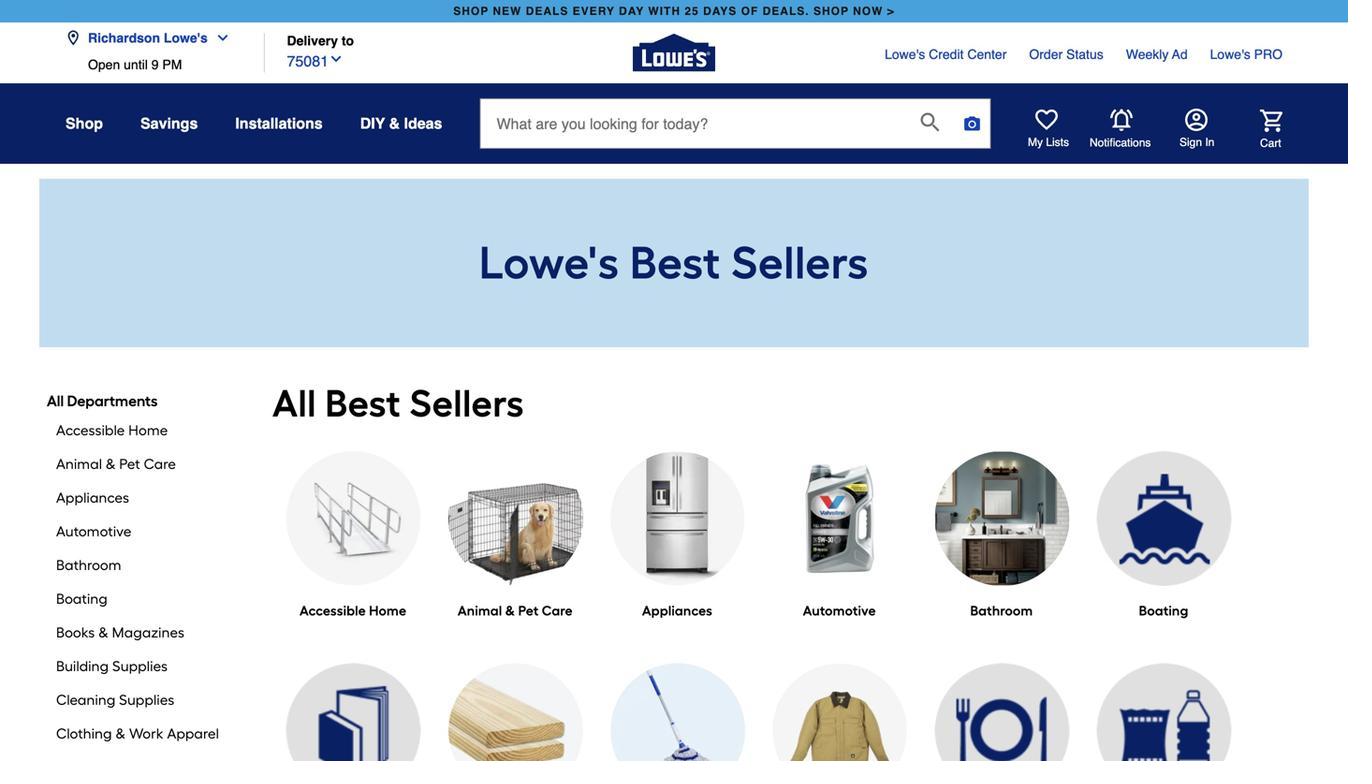 Task type: vqa. For each thing, say whether or not it's contained in the screenshot.
Savings button
yes



Task type: locate. For each thing, give the bounding box(es) containing it.
1 vertical spatial sellers
[[410, 381, 525, 426]]

0 vertical spatial pet
[[119, 456, 140, 473]]

automotive for the rightmost automotive link
[[803, 603, 876, 619]]

lowe's credit center
[[885, 47, 1007, 62]]

2 shop from the left
[[814, 5, 849, 18]]

shop left now
[[814, 5, 849, 18]]

automotive
[[56, 524, 132, 540], [803, 603, 876, 619]]

1 vertical spatial care
[[542, 603, 573, 619]]

0 horizontal spatial sellers
[[410, 381, 525, 426]]

of
[[742, 5, 759, 18]]

animal & pet care link down departments
[[56, 456, 235, 478]]

sellers for all best sellers
[[410, 381, 525, 426]]

best for lowe's
[[630, 236, 721, 290]]

0 horizontal spatial appliances link
[[56, 490, 235, 511]]

0 vertical spatial care
[[144, 456, 176, 473]]

best
[[630, 236, 721, 290], [325, 381, 401, 426]]

0 horizontal spatial shop
[[454, 5, 489, 18]]

1 horizontal spatial home
[[369, 603, 407, 619]]

bathroom link down bathroom "image"
[[935, 603, 1070, 619]]

0 vertical spatial appliances
[[56, 490, 129, 507]]

lowe's best sellers
[[479, 236, 869, 290]]

1 vertical spatial supplies
[[119, 692, 175, 709]]

boating up books
[[56, 591, 108, 608]]

animal & pet care
[[56, 456, 176, 473], [458, 603, 573, 619]]

1 vertical spatial animal & pet care
[[458, 603, 573, 619]]

accessible home link down departments
[[56, 422, 235, 444]]

0 horizontal spatial bathroom link
[[56, 557, 235, 579]]

1 vertical spatial animal
[[458, 603, 502, 619]]

lowe's for lowe's pro
[[1211, 47, 1251, 62]]

1 vertical spatial chevron down image
[[329, 52, 344, 67]]

1 horizontal spatial care
[[542, 603, 573, 619]]

lowe's inside lowe's pro link
[[1211, 47, 1251, 62]]

1 vertical spatial automotive link
[[773, 603, 908, 619]]

0 vertical spatial animal & pet care
[[56, 456, 176, 473]]

books
[[56, 625, 95, 642]]

departments
[[67, 392, 158, 410]]

supplies down books & magazines link
[[112, 659, 168, 675]]

boating
[[56, 591, 108, 608], [1140, 603, 1189, 619]]

supplies down building supplies link
[[119, 692, 175, 709]]

with
[[649, 5, 681, 18]]

0 vertical spatial accessible home
[[56, 422, 168, 439]]

sellers for lowe's best sellers
[[732, 236, 869, 290]]

0 vertical spatial automotive link
[[56, 524, 235, 545]]

0 horizontal spatial accessible home link
[[56, 422, 235, 444]]

bathroom for topmost 'bathroom' link
[[56, 557, 121, 574]]

all departments
[[47, 392, 158, 410]]

1 horizontal spatial automotive link
[[773, 603, 908, 619]]

weekly ad
[[1127, 47, 1188, 62]]

1 vertical spatial bathroom
[[971, 603, 1033, 619]]

home
[[129, 422, 168, 439], [369, 603, 407, 619]]

1 vertical spatial automotive
[[803, 603, 876, 619]]

boating link down boating image on the right bottom of page
[[1097, 603, 1232, 619]]

boating link up magazines
[[56, 591, 235, 613]]

accessible home down departments
[[56, 422, 168, 439]]

1 horizontal spatial animal & pet care link
[[448, 603, 583, 619]]

0 vertical spatial bathroom
[[56, 557, 121, 574]]

lowe's home improvement lists image
[[1036, 109, 1058, 131]]

savings button
[[140, 107, 198, 141]]

0 horizontal spatial animal & pet care link
[[56, 456, 235, 478]]

1 vertical spatial pet
[[519, 603, 539, 619]]

1 horizontal spatial automotive
[[803, 603, 876, 619]]

accessible home
[[56, 422, 168, 439], [300, 603, 407, 619]]

automotive link
[[56, 524, 235, 545], [773, 603, 908, 619]]

animal & pet care down animal & pet care image
[[458, 603, 573, 619]]

0 vertical spatial best
[[630, 236, 721, 290]]

1 vertical spatial appliances
[[642, 603, 713, 619]]

pet down departments
[[119, 456, 140, 473]]

all
[[273, 381, 317, 426], [47, 392, 64, 410]]

0 horizontal spatial care
[[144, 456, 176, 473]]

0 horizontal spatial appliances
[[56, 490, 129, 507]]

1 vertical spatial accessible home
[[300, 603, 407, 619]]

supplies
[[112, 659, 168, 675], [119, 692, 175, 709]]

1 horizontal spatial sellers
[[732, 236, 869, 290]]

shop
[[454, 5, 489, 18], [814, 5, 849, 18]]

0 vertical spatial sellers
[[732, 236, 869, 290]]

0 vertical spatial appliances link
[[56, 490, 235, 511]]

appliances
[[56, 490, 129, 507], [642, 603, 713, 619]]

0 horizontal spatial animal
[[56, 456, 102, 473]]

weekly ad link
[[1127, 45, 1188, 64]]

boating down boating image on the right bottom of page
[[1140, 603, 1189, 619]]

accessible home link down accessible home image
[[286, 603, 421, 619]]

None search field
[[480, 98, 991, 166]]

lowe's inside richardson lowe's button
[[164, 30, 208, 45]]

my lists
[[1029, 136, 1070, 149]]

chevron down image
[[208, 30, 230, 45], [329, 52, 344, 67]]

lowe's credit center link
[[885, 45, 1007, 64]]

bathroom for the bottom 'bathroom' link
[[971, 603, 1033, 619]]

my
[[1029, 136, 1043, 149]]

1 horizontal spatial boating
[[1140, 603, 1189, 619]]

& for books & magazines link
[[99, 625, 109, 642]]

bathroom down bathroom "image"
[[971, 603, 1033, 619]]

books & magazines image
[[286, 664, 421, 762]]

shop button
[[66, 107, 103, 141]]

sellers
[[732, 236, 869, 290], [410, 381, 525, 426]]

1 horizontal spatial appliances
[[642, 603, 713, 619]]

0 horizontal spatial automotive
[[56, 524, 132, 540]]

lowe's home improvement logo image
[[633, 12, 716, 94]]

savings
[[140, 115, 198, 132]]

& right diy
[[389, 115, 400, 132]]

0 vertical spatial home
[[129, 422, 168, 439]]

0 vertical spatial chevron down image
[[208, 30, 230, 45]]

order
[[1030, 47, 1063, 62]]

magazines
[[112, 625, 185, 642]]

1 horizontal spatial best
[[630, 236, 721, 290]]

1 horizontal spatial pet
[[519, 603, 539, 619]]

in
[[1206, 136, 1215, 149]]

clothing & work apparel image
[[773, 664, 908, 762]]

0 horizontal spatial all
[[47, 392, 64, 410]]

boating image
[[1097, 451, 1232, 586]]

accessible
[[56, 422, 125, 439], [300, 603, 366, 619]]

appliances for the top appliances link
[[56, 490, 129, 507]]

animal & pet care image
[[448, 451, 583, 586]]

1 horizontal spatial all
[[273, 381, 317, 426]]

clothing & work apparel
[[56, 726, 219, 743]]

animal & pet care link down animal & pet care image
[[448, 603, 583, 619]]

cleaning
[[56, 692, 116, 709]]

bathroom up books
[[56, 557, 121, 574]]

0 vertical spatial automotive
[[56, 524, 132, 540]]

bathroom
[[56, 557, 121, 574], [971, 603, 1033, 619]]

0 horizontal spatial best
[[325, 381, 401, 426]]

1 vertical spatial best
[[325, 381, 401, 426]]

& left work
[[116, 726, 126, 743]]

&
[[389, 115, 400, 132], [106, 456, 116, 473], [506, 603, 515, 619], [99, 625, 109, 642], [116, 726, 126, 743]]

& inside button
[[389, 115, 400, 132]]

lowe's
[[164, 30, 208, 45], [885, 47, 926, 62], [1211, 47, 1251, 62], [479, 236, 620, 290]]

lowe's inside lowe's credit center link
[[885, 47, 926, 62]]

animal & pet care link
[[56, 456, 235, 478], [448, 603, 583, 619]]

until
[[124, 57, 148, 72]]

0 horizontal spatial chevron down image
[[208, 30, 230, 45]]

1 horizontal spatial shop
[[814, 5, 849, 18]]

status
[[1067, 47, 1104, 62]]

0 horizontal spatial accessible
[[56, 422, 125, 439]]

75081
[[287, 52, 329, 70]]

1 vertical spatial appliances link
[[611, 603, 746, 619]]

0 horizontal spatial boating
[[56, 591, 108, 608]]

& right books
[[99, 625, 109, 642]]

1 horizontal spatial accessible
[[300, 603, 366, 619]]

building
[[56, 659, 109, 675]]

boating for boating link to the right
[[1140, 603, 1189, 619]]

appliances link
[[56, 490, 235, 511], [611, 603, 746, 619]]

Search Query text field
[[481, 99, 906, 148]]

automotive for left automotive link
[[56, 524, 132, 540]]

boating link
[[56, 591, 235, 613], [1097, 603, 1232, 619]]

richardson
[[88, 30, 160, 45]]

0 vertical spatial animal & pet care link
[[56, 456, 235, 478]]

1 horizontal spatial accessible home
[[300, 603, 407, 619]]

boating inside boating link
[[56, 591, 108, 608]]

& down departments
[[106, 456, 116, 473]]

0 vertical spatial supplies
[[112, 659, 168, 675]]

9
[[151, 57, 159, 72]]

cleaning supplies link
[[56, 692, 235, 714]]

animal
[[56, 456, 102, 473], [458, 603, 502, 619]]

1 horizontal spatial chevron down image
[[329, 52, 344, 67]]

installations
[[235, 115, 323, 132]]

1 horizontal spatial animal
[[458, 603, 502, 619]]

shop left 'new'
[[454, 5, 489, 18]]

1 vertical spatial animal & pet care link
[[448, 603, 583, 619]]

0 horizontal spatial bathroom
[[56, 557, 121, 574]]

pet down animal & pet care image
[[519, 603, 539, 619]]

search image
[[921, 113, 940, 131]]

my lists link
[[1029, 109, 1070, 150]]

bathroom link up magazines
[[56, 557, 235, 579]]

accessible home down accessible home image
[[300, 603, 407, 619]]

25
[[685, 5, 699, 18]]

1 vertical spatial home
[[369, 603, 407, 619]]

1 horizontal spatial accessible home link
[[286, 603, 421, 619]]

1 horizontal spatial bathroom link
[[935, 603, 1070, 619]]

care
[[144, 456, 176, 473], [542, 603, 573, 619]]

best for all
[[325, 381, 401, 426]]

bathroom image
[[935, 451, 1070, 586]]

to
[[342, 33, 354, 48]]

accessible home link
[[56, 422, 235, 444], [286, 603, 421, 619]]

animal & pet care down departments
[[56, 456, 176, 473]]

sign in button
[[1180, 109, 1215, 150]]

supplies for building supplies
[[112, 659, 168, 675]]

1 horizontal spatial bathroom
[[971, 603, 1033, 619]]



Task type: describe. For each thing, give the bounding box(es) containing it.
deals
[[526, 5, 569, 18]]

lowe's home improvement notification center image
[[1111, 109, 1133, 131]]

supplies for cleaning supplies
[[119, 692, 175, 709]]

apparel
[[167, 726, 219, 743]]

building supplies image
[[448, 664, 583, 762]]

0 vertical spatial accessible
[[56, 422, 125, 439]]

notifications
[[1090, 136, 1152, 149]]

open
[[88, 57, 120, 72]]

0 vertical spatial bathroom link
[[56, 557, 235, 579]]

chevron down image inside 75081 button
[[329, 52, 344, 67]]

books & magazines
[[56, 625, 185, 642]]

lowe's for lowe's best sellers
[[479, 236, 620, 290]]

cart
[[1261, 137, 1282, 150]]

lowe's home improvement cart image
[[1261, 109, 1283, 132]]

diy & ideas
[[360, 115, 443, 132]]

1 shop from the left
[[454, 5, 489, 18]]

0 vertical spatial animal
[[56, 456, 102, 473]]

0 horizontal spatial home
[[129, 422, 168, 439]]

day
[[619, 5, 645, 18]]

all best sellers
[[273, 381, 525, 426]]

all departments link
[[47, 392, 158, 410]]

books & magazines link
[[56, 625, 235, 646]]

building supplies
[[56, 659, 168, 675]]

ad
[[1173, 47, 1188, 62]]

lowe's for lowe's credit center
[[885, 47, 926, 62]]

appliances image
[[611, 451, 746, 586]]

building supplies link
[[56, 659, 235, 680]]

ideas
[[404, 115, 443, 132]]

diy & ideas button
[[360, 107, 443, 141]]

now
[[853, 5, 884, 18]]

1 horizontal spatial boating link
[[1097, 603, 1232, 619]]

shop
[[66, 115, 103, 132]]

cart button
[[1235, 109, 1283, 151]]

richardson lowe's button
[[66, 19, 238, 57]]

every
[[573, 5, 615, 18]]

all for all best sellers
[[273, 381, 317, 426]]

cleaning supplies image
[[611, 664, 746, 762]]

& for clothing & work apparel link
[[116, 726, 126, 743]]

>
[[888, 5, 895, 18]]

0 horizontal spatial automotive link
[[56, 524, 235, 545]]

order status link
[[1030, 45, 1104, 64]]

center
[[968, 47, 1007, 62]]

shop new deals every day with 25 days of deals. shop now >
[[454, 5, 895, 18]]

& for diy & ideas button
[[389, 115, 400, 132]]

75081 button
[[287, 48, 344, 73]]

camera image
[[963, 114, 982, 133]]

location image
[[66, 30, 81, 45]]

dining & entertaining image
[[935, 664, 1070, 762]]

sign
[[1180, 136, 1203, 149]]

delivery to
[[287, 33, 354, 48]]

chevron down image inside richardson lowe's button
[[208, 30, 230, 45]]

sign in
[[1180, 136, 1215, 149]]

installations button
[[235, 107, 323, 141]]

pro
[[1255, 47, 1283, 62]]

0 horizontal spatial pet
[[119, 456, 140, 473]]

appliances for appliances link to the right
[[642, 603, 713, 619]]

0 horizontal spatial boating link
[[56, 591, 235, 613]]

1 horizontal spatial appliances link
[[611, 603, 746, 619]]

0 vertical spatial accessible home link
[[56, 422, 235, 444]]

open until 9 pm
[[88, 57, 182, 72]]

shop new deals every day with 25 days of deals. shop now > link
[[450, 0, 899, 22]]

1 vertical spatial accessible home link
[[286, 603, 421, 619]]

new
[[493, 5, 522, 18]]

lowe's home improvement account image
[[1186, 109, 1208, 131]]

delivery
[[287, 33, 338, 48]]

1 vertical spatial bathroom link
[[935, 603, 1070, 619]]

pm
[[162, 57, 182, 72]]

credit
[[929, 47, 964, 62]]

1 horizontal spatial animal & pet care
[[458, 603, 573, 619]]

clothing
[[56, 726, 112, 743]]

drinks & snacks image
[[1097, 664, 1232, 762]]

order status
[[1030, 47, 1104, 62]]

deals.
[[763, 5, 810, 18]]

work
[[129, 726, 164, 743]]

accessible home image
[[286, 451, 421, 586]]

richardson lowe's
[[88, 30, 208, 45]]

weekly
[[1127, 47, 1169, 62]]

0 horizontal spatial animal & pet care
[[56, 456, 176, 473]]

boating for leftmost boating link
[[56, 591, 108, 608]]

lowe's pro
[[1211, 47, 1283, 62]]

diy
[[360, 115, 385, 132]]

& down animal & pet care image
[[506, 603, 515, 619]]

cleaning supplies
[[56, 692, 175, 709]]

automotive image
[[773, 451, 908, 586]]

clothing & work apparel link
[[56, 726, 235, 747]]

lowe's pro link
[[1211, 45, 1283, 64]]

1 vertical spatial accessible
[[300, 603, 366, 619]]

days
[[704, 5, 737, 18]]

0 horizontal spatial accessible home
[[56, 422, 168, 439]]

all for all departments
[[47, 392, 64, 410]]

lists
[[1047, 136, 1070, 149]]



